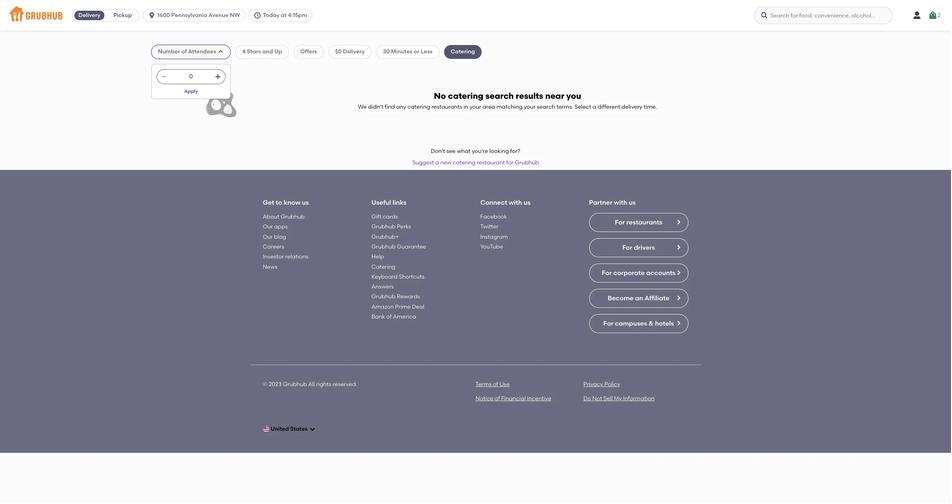 Task type: locate. For each thing, give the bounding box(es) containing it.
search up matching
[[486, 91, 514, 101]]

catering inside suggest a new catering restaurant for grubhub button
[[453, 159, 476, 166]]

youtube link
[[480, 244, 503, 250]]

grubhub down for?
[[515, 159, 539, 166]]

no catering search results near you main content
[[0, 31, 951, 453]]

bank
[[372, 314, 385, 320]]

for down "partner with us"
[[615, 219, 625, 226]]

for corporate accounts
[[602, 269, 676, 277]]

of
[[181, 48, 187, 55], [386, 314, 392, 320], [493, 381, 498, 388], [495, 396, 500, 402]]

of for terms
[[493, 381, 498, 388]]

1 right image from the top
[[675, 219, 682, 225]]

catering right any
[[408, 103, 430, 110]]

a left new
[[435, 159, 439, 166]]

notice of financial incentive link
[[476, 396, 552, 402]]

us for connect with us
[[524, 199, 531, 206]]

united
[[271, 426, 289, 433]]

us right know
[[302, 199, 309, 206]]

our down about
[[263, 224, 273, 230]]

perks
[[397, 224, 411, 230]]

with right partner at the top right
[[614, 199, 627, 206]]

2 our from the top
[[263, 234, 273, 240]]

twitter link
[[480, 224, 499, 230]]

svg image inside 2 button
[[928, 11, 938, 20]]

less
[[421, 48, 433, 55]]

different
[[598, 103, 620, 110]]

number of attendees
[[158, 48, 216, 55]]

pickup button
[[106, 9, 139, 22]]

a inside button
[[435, 159, 439, 166]]

1 right image from the top
[[675, 270, 682, 276]]

1 vertical spatial restaurants
[[627, 219, 663, 226]]

delivery left 'pickup'
[[78, 12, 100, 19]]

catering up the 'keyboard'
[[372, 264, 395, 270]]

restaurants up the 'drivers'
[[627, 219, 663, 226]]

up
[[274, 48, 282, 55]]

for for for restaurants
[[615, 219, 625, 226]]

today at 4:15pm
[[263, 12, 307, 19]]

my
[[614, 396, 622, 402]]

of right 'bank'
[[386, 314, 392, 320]]

sell
[[604, 396, 613, 402]]

0 horizontal spatial us
[[302, 199, 309, 206]]

our
[[263, 224, 273, 230], [263, 234, 273, 240]]

1 vertical spatial delivery
[[343, 48, 365, 55]]

1 horizontal spatial restaurants
[[627, 219, 663, 226]]

for?
[[510, 148, 520, 155]]

what
[[457, 148, 471, 155]]

of right notice
[[495, 396, 500, 402]]

2 right image from the top
[[675, 295, 682, 301]]

grubhub
[[515, 159, 539, 166], [281, 214, 305, 220], [372, 224, 396, 230], [372, 244, 396, 250], [372, 294, 396, 300], [283, 381, 307, 388]]

grubhub rewards link
[[372, 294, 420, 300]]

instagram
[[480, 234, 508, 240]]

matching
[[497, 103, 523, 110]]

0 vertical spatial search
[[486, 91, 514, 101]]

2 with from the left
[[614, 199, 627, 206]]

useful links
[[372, 199, 407, 206]]

reserved.
[[333, 381, 357, 388]]

drivers
[[634, 244, 655, 252]]

3 right image from the top
[[675, 320, 682, 327]]

to
[[276, 199, 282, 206]]

30
[[383, 48, 390, 55]]

2 vertical spatial right image
[[675, 320, 682, 327]]

delivery right $0
[[343, 48, 365, 55]]

1 vertical spatial our
[[263, 234, 273, 240]]

or
[[414, 48, 419, 55]]

2
[[938, 12, 941, 19]]

privacy policy link
[[584, 381, 620, 388]]

0 horizontal spatial your
[[470, 103, 481, 110]]

0 horizontal spatial search
[[486, 91, 514, 101]]

time.
[[644, 103, 657, 110]]

search down near
[[537, 103, 555, 110]]

shortcuts
[[399, 274, 425, 280]]

for for for drivers
[[622, 244, 632, 252]]

0 horizontal spatial restaurants
[[432, 103, 462, 110]]

0 horizontal spatial with
[[509, 199, 522, 206]]

0 vertical spatial a
[[593, 103, 596, 110]]

with right connect
[[509, 199, 522, 206]]

at
[[281, 12, 287, 19]]

right image
[[675, 219, 682, 225], [675, 244, 682, 251]]

for left "campuses"
[[603, 320, 614, 327]]

our up "careers" link
[[263, 234, 273, 240]]

1 horizontal spatial us
[[524, 199, 531, 206]]

bank of america link
[[372, 314, 416, 320]]

investor relations link
[[263, 254, 308, 260]]

1 horizontal spatial a
[[593, 103, 596, 110]]

for inside 'link'
[[603, 320, 614, 327]]

us up the for restaurants
[[629, 199, 636, 206]]

terms of use
[[476, 381, 510, 388]]

us right connect
[[524, 199, 531, 206]]

don't
[[431, 148, 445, 155]]

catering inside gift cards grubhub perks grubhub+ grubhub guarantee help catering keyboard shortcuts answers grubhub rewards amazon prime deal bank of america
[[372, 264, 395, 270]]

1 vertical spatial right image
[[675, 244, 682, 251]]

right image
[[675, 270, 682, 276], [675, 295, 682, 301], [675, 320, 682, 327]]

0 horizontal spatial a
[[435, 159, 439, 166]]

catering down what
[[453, 159, 476, 166]]

area
[[483, 103, 495, 110]]

1 vertical spatial right image
[[675, 295, 682, 301]]

our blog link
[[263, 234, 286, 240]]

svg image left today
[[253, 11, 261, 19]]

your right in
[[470, 103, 481, 110]]

1 vertical spatial catering
[[372, 264, 395, 270]]

svg image right the states
[[309, 426, 316, 433]]

restaurants
[[432, 103, 462, 110], [627, 219, 663, 226]]

minutes
[[391, 48, 413, 55]]

restaurants inside no catering search results near you we didn't find any catering restaurants in your area matching your search terms. select a different delivery time.
[[432, 103, 462, 110]]

help link
[[372, 254, 384, 260]]

for
[[615, 219, 625, 226], [622, 244, 632, 252], [602, 269, 612, 277], [603, 320, 614, 327]]

deal
[[412, 304, 424, 310]]

suggest
[[412, 159, 434, 166]]

for left the 'drivers'
[[622, 244, 632, 252]]

for for for corporate accounts
[[602, 269, 612, 277]]

3 us from the left
[[629, 199, 636, 206]]

keyboard
[[372, 274, 398, 280]]

right image inside for corporate accounts link
[[675, 270, 682, 276]]

stars
[[247, 48, 261, 55]]

for drivers
[[622, 244, 655, 252]]

become
[[608, 295, 634, 302]]

delivery
[[78, 12, 100, 19], [343, 48, 365, 55]]

number
[[158, 48, 180, 55]]

1600
[[157, 12, 170, 19]]

svg image down number
[[161, 74, 167, 80]]

pickup
[[113, 12, 132, 19]]

right image for become an affiliate
[[675, 295, 682, 301]]

of left 'use'
[[493, 381, 498, 388]]

a right select
[[593, 103, 596, 110]]

1 horizontal spatial catering
[[451, 48, 475, 55]]

0 horizontal spatial catering
[[372, 264, 395, 270]]

for campuses & hotels link
[[589, 314, 688, 333]]

today at 4:15pm button
[[248, 9, 316, 22]]

blog
[[274, 234, 286, 240]]

affiliate
[[645, 295, 670, 302]]

right image inside become an affiliate link
[[675, 295, 682, 301]]

suggest a new catering restaurant for grubhub button
[[409, 156, 543, 170]]

help
[[372, 254, 384, 260]]

for left corporate in the right bottom of the page
[[602, 269, 612, 277]]

1 vertical spatial a
[[435, 159, 439, 166]]

of right number
[[181, 48, 187, 55]]

1 horizontal spatial with
[[614, 199, 627, 206]]

looking
[[489, 148, 509, 155]]

facebook
[[480, 214, 507, 220]]

2 us from the left
[[524, 199, 531, 206]]

0 vertical spatial our
[[263, 224, 273, 230]]

your down results
[[524, 103, 536, 110]]

our apps link
[[263, 224, 288, 230]]

grubhub down know
[[281, 214, 305, 220]]

catering
[[451, 48, 475, 55], [372, 264, 395, 270]]

a
[[593, 103, 596, 110], [435, 159, 439, 166]]

0 vertical spatial restaurants
[[432, 103, 462, 110]]

1 with from the left
[[509, 199, 522, 206]]

1 horizontal spatial search
[[537, 103, 555, 110]]

svg image inside united states button
[[309, 426, 316, 433]]

rights
[[316, 381, 331, 388]]

©
[[263, 381, 268, 388]]

answers
[[372, 284, 394, 290]]

2 right image from the top
[[675, 244, 682, 251]]

about grubhub our apps our blog careers investor relations news
[[263, 214, 308, 270]]

answers link
[[372, 284, 394, 290]]

language select image
[[263, 426, 269, 433]]

youtube
[[480, 244, 503, 250]]

you
[[566, 91, 581, 101]]

svg image
[[912, 11, 922, 20], [253, 11, 261, 19], [161, 74, 167, 80], [215, 74, 221, 80], [309, 426, 316, 433]]

0 vertical spatial right image
[[675, 270, 682, 276]]

of for number
[[181, 48, 187, 55]]

grubhub inside about grubhub our apps our blog careers investor relations news
[[281, 214, 305, 220]]

near
[[545, 91, 564, 101]]

2 vertical spatial catering
[[453, 159, 476, 166]]

1 horizontal spatial your
[[524, 103, 536, 110]]

svg image inside 1600 pennsylvania avenue nw button
[[148, 11, 156, 19]]

right image inside 'for drivers' link
[[675, 244, 682, 251]]

twitter
[[480, 224, 499, 230]]

0 vertical spatial right image
[[675, 219, 682, 225]]

cards
[[383, 214, 398, 220]]

main navigation navigation
[[0, 0, 951, 31]]

amazon
[[372, 304, 394, 310]]

grubhub down the grubhub+
[[372, 244, 396, 250]]

catering right less
[[451, 48, 475, 55]]

0 horizontal spatial delivery
[[78, 12, 100, 19]]

restaurants down no
[[432, 103, 462, 110]]

do not sell my information link
[[584, 396, 655, 402]]

svg image
[[928, 11, 938, 20], [148, 11, 156, 19], [761, 11, 769, 19], [218, 49, 224, 55]]

2 horizontal spatial us
[[629, 199, 636, 206]]

us
[[302, 199, 309, 206], [524, 199, 531, 206], [629, 199, 636, 206]]

and
[[262, 48, 273, 55]]

catering up in
[[448, 91, 484, 101]]

0 vertical spatial delivery
[[78, 12, 100, 19]]

1 horizontal spatial delivery
[[343, 48, 365, 55]]

grubhub+
[[372, 234, 399, 240]]

right image inside for campuses & hotels 'link'
[[675, 320, 682, 327]]

apps
[[274, 224, 288, 230]]

1600 pennsylvania avenue nw button
[[143, 9, 248, 22]]

right image inside for restaurants link
[[675, 219, 682, 225]]



Task type: describe. For each thing, give the bounding box(es) containing it.
delivery
[[622, 103, 642, 110]]

4 stars and up
[[242, 48, 282, 55]]

gift
[[372, 214, 381, 220]]

2023
[[269, 381, 282, 388]]

you're
[[472, 148, 488, 155]]

in
[[464, 103, 468, 110]]

for corporate accounts link
[[589, 264, 688, 283]]

apply
[[184, 89, 198, 94]]

amazon prime deal link
[[372, 304, 424, 310]]

useful
[[372, 199, 391, 206]]

offers
[[300, 48, 317, 55]]

keyboard shortcuts link
[[372, 274, 425, 280]]

don't see what you're looking for?
[[431, 148, 520, 155]]

with for partner
[[614, 199, 627, 206]]

facebook twitter instagram youtube
[[480, 214, 508, 250]]

rewards
[[397, 294, 420, 300]]

delivery inside no catering search results near you main content
[[343, 48, 365, 55]]

an
[[635, 295, 643, 302]]

0 vertical spatial catering
[[451, 48, 475, 55]]

grubhub left all
[[283, 381, 307, 388]]

grubhub down 'answers' link
[[372, 294, 396, 300]]

of inside gift cards grubhub perks grubhub+ grubhub guarantee help catering keyboard shortcuts answers grubhub rewards amazon prime deal bank of america
[[386, 314, 392, 320]]

0 vertical spatial catering
[[448, 91, 484, 101]]

&
[[649, 320, 654, 327]]

notice of financial incentive
[[476, 396, 552, 402]]

$0
[[335, 48, 342, 55]]

us for partner with us
[[629, 199, 636, 206]]

notice
[[476, 396, 493, 402]]

svg image left 2 button
[[912, 11, 922, 20]]

hotels
[[655, 320, 674, 327]]

delivery inside delivery button
[[78, 12, 100, 19]]

partner with us
[[589, 199, 636, 206]]

nw
[[230, 12, 240, 19]]

links
[[393, 199, 407, 206]]

today
[[263, 12, 280, 19]]

restaurant
[[477, 159, 505, 166]]

instagram link
[[480, 234, 508, 240]]

guarantee
[[397, 244, 426, 250]]

grubhub guarantee link
[[372, 244, 426, 250]]

for campuses & hotels
[[603, 320, 674, 327]]

Input item quantity number field
[[171, 70, 211, 84]]

news
[[263, 264, 277, 270]]

svg image inside 'today at 4:15pm' 'button'
[[253, 11, 261, 19]]

results
[[516, 91, 543, 101]]

right image for for campuses & hotels
[[675, 320, 682, 327]]

corporate
[[613, 269, 645, 277]]

know
[[284, 199, 300, 206]]

2 button
[[928, 8, 941, 23]]

right image for for restaurants
[[675, 219, 682, 225]]

terms
[[476, 381, 492, 388]]

1 your from the left
[[470, 103, 481, 110]]

privacy
[[584, 381, 603, 388]]

any
[[396, 103, 406, 110]]

of for notice
[[495, 396, 500, 402]]

suggest a new catering restaurant for grubhub
[[412, 159, 539, 166]]

2 your from the left
[[524, 103, 536, 110]]

terms.
[[557, 103, 573, 110]]

grubhub perks link
[[372, 224, 411, 230]]

facebook link
[[480, 214, 507, 220]]

incentive
[[527, 396, 552, 402]]

states
[[290, 426, 308, 433]]

right image for for corporate accounts
[[675, 270, 682, 276]]

we
[[358, 103, 367, 110]]

a inside no catering search results near you we didn't find any catering restaurants in your area matching your search terms. select a different delivery time.
[[593, 103, 596, 110]]

Search for food, convenience, alcohol... search field
[[754, 7, 893, 24]]

1 vertical spatial search
[[537, 103, 555, 110]]

relations
[[285, 254, 308, 260]]

about grubhub link
[[263, 214, 305, 220]]

right image for for drivers
[[675, 244, 682, 251]]

catering link
[[372, 264, 395, 270]]

avenue
[[208, 12, 229, 19]]

news link
[[263, 264, 277, 270]]

4
[[242, 48, 246, 55]]

1 vertical spatial catering
[[408, 103, 430, 110]]

1 our from the top
[[263, 224, 273, 230]]

svg image right input item quantity number field
[[215, 74, 221, 80]]

policy
[[604, 381, 620, 388]]

accounts
[[646, 269, 676, 277]]

get
[[263, 199, 274, 206]]

select
[[575, 103, 591, 110]]

financial
[[501, 396, 526, 402]]

no
[[434, 91, 446, 101]]

do not sell my information
[[584, 396, 655, 402]]

careers link
[[263, 244, 284, 250]]

gift cards link
[[372, 214, 398, 220]]

grubhub down 'gift cards' link on the top of page
[[372, 224, 396, 230]]

$0 delivery
[[335, 48, 365, 55]]

for for for campuses & hotels
[[603, 320, 614, 327]]

no catering search results near you we didn't find any catering restaurants in your area matching your search terms. select a different delivery time.
[[358, 91, 657, 110]]

partner
[[589, 199, 613, 206]]

all
[[308, 381, 315, 388]]

grubhub inside button
[[515, 159, 539, 166]]

become an affiliate
[[608, 295, 670, 302]]

new
[[440, 159, 452, 166]]

connect
[[480, 199, 507, 206]]

with for connect
[[509, 199, 522, 206]]

find
[[385, 103, 395, 110]]

didn't
[[368, 103, 383, 110]]

1 us from the left
[[302, 199, 309, 206]]



Task type: vqa. For each thing, say whether or not it's contained in the screenshot.
5 Dumplings
no



